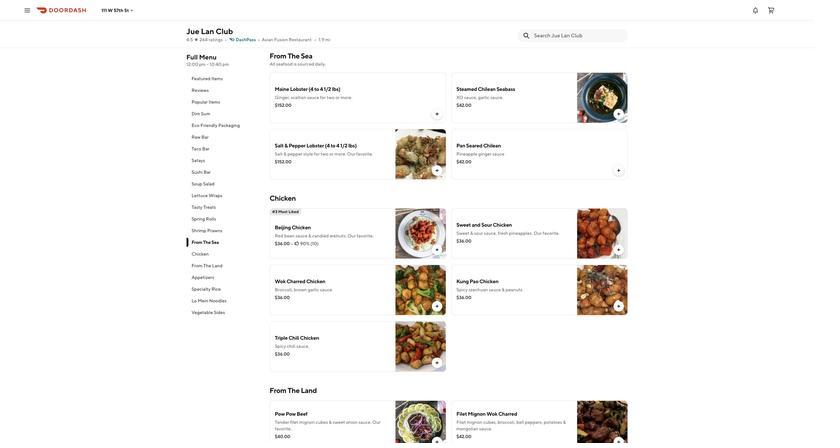 Task type: describe. For each thing, give the bounding box(es) containing it.
sushi
[[192, 170, 203, 175]]

4 inside the "salt & pepper lobster (4 to 4  1/2 lbs) salt & pepper style for two or more. our favorite. $152.00"
[[337, 143, 340, 149]]

vegetable
[[192, 310, 213, 316]]

kung
[[457, 279, 469, 285]]

sauce. inside filet mignon wok charred filet mignon cubes, broccoli, bell peppers, potatoes & mongolian sauce. $42.00
[[480, 427, 493, 432]]

from down shrimp
[[192, 240, 202, 245]]

chilean inside steamed chilean seabass xo sauce, garlic sauce. $42.00
[[478, 86, 496, 92]]

1 horizontal spatial from the land
[[270, 387, 317, 395]]

1 filet from the top
[[457, 411, 467, 418]]

walnuts.
[[330, 234, 347, 239]]

grand marnier jumbo prawns image
[[396, 0, 446, 37]]

appetizers
[[192, 275, 214, 280]]

add item to cart image for chicken
[[435, 248, 440, 253]]

• down club
[[225, 37, 227, 42]]

seared
[[467, 143, 483, 149]]

264 ratings •
[[200, 37, 227, 42]]

0 items, open order cart image
[[768, 6, 776, 14]]

90% (10)
[[300, 241, 319, 247]]

• left the asian
[[258, 37, 260, 42]]

add item to cart image for steamed chilean seabass
[[617, 112, 622, 117]]

the down shrimp prawns
[[203, 240, 211, 245]]

reviews button
[[187, 85, 262, 96]]

4.5
[[187, 37, 193, 42]]

raw bar
[[192, 135, 209, 140]]

$36.00 inside wok charred chicken broccoli, brown garlic sauce. $36.00
[[275, 295, 290, 301]]

chicken inside kung pao chicken spicy szechuan sauce & peanuts. $36.00
[[480, 279, 499, 285]]

chicken inside "button"
[[192, 252, 209, 257]]

90%
[[300, 241, 310, 247]]

candied
[[312, 234, 329, 239]]

chili
[[287, 344, 296, 349]]

soup salad
[[192, 182, 215, 187]]

lan
[[201, 27, 214, 36]]

sourced
[[298, 61, 314, 67]]

$152.00 inside the "salt & pepper lobster (4 to 4  1/2 lbs) salt & pepper style for two or more. our favorite. $152.00"
[[275, 159, 292, 165]]

specialty
[[192, 287, 211, 292]]

from the sea all seafood is sourced daily.
[[270, 52, 326, 67]]

our inside "pow pow beef tender filet mignon cubes & sweet onion sauce. our favorite. $40.00"
[[373, 420, 381, 425]]

wok charred chicken image
[[396, 265, 446, 316]]

friendly
[[201, 123, 218, 128]]

xo
[[457, 95, 464, 100]]

chilean inside 'pan seared chilean pineapple ginger sauce $42.00'
[[484, 143, 501, 149]]

charred inside wok charred chicken broccoli, brown garlic sauce. $36.00
[[287, 279, 306, 285]]

2 filet from the top
[[457, 420, 466, 425]]

popular items button
[[187, 96, 262, 108]]

cubes,
[[484, 420, 497, 425]]

garlic for charred
[[308, 288, 319, 293]]

pan
[[457, 143, 466, 149]]

add item to cart image for from the land
[[435, 440, 440, 444]]

triple chili chicken spicy chili sauce. $36.00
[[275, 335, 319, 357]]

1 pm from the left
[[199, 62, 206, 67]]

from inside button
[[192, 263, 203, 269]]

lobster inside the "salt & pepper lobster (4 to 4  1/2 lbs) salt & pepper style for two or more. our favorite. $152.00"
[[307, 143, 324, 149]]

from up tender
[[270, 387, 287, 395]]

10:40
[[210, 62, 222, 67]]

& inside filet mignon wok charred filet mignon cubes, broccoli, bell peppers, potatoes & mongolian sauce. $42.00
[[564, 420, 566, 425]]

salad
[[203, 182, 215, 187]]

favorite. inside sweet and sour chicken sweet & sour sauce, fresh pineapples. our favorite. $36.00
[[543, 231, 560, 236]]

1/2 inside the "salt & pepper lobster (4 to 4  1/2 lbs) salt & pepper style for two or more. our favorite. $152.00"
[[341, 143, 348, 149]]

$152.00 inside maine lobster (4 to 4 1/2 lbs) ginger, scallion sauce for two or more. $152.00
[[275, 103, 292, 108]]

lo mein noodles
[[192, 299, 227, 304]]

from the land inside button
[[192, 263, 223, 269]]

raw bar button
[[187, 131, 262, 143]]

daily.
[[315, 61, 326, 67]]

broccoli,
[[275, 288, 293, 293]]

asian fusion restaurant • 1.9 mi
[[262, 37, 331, 42]]

111 w 57th st
[[101, 8, 129, 13]]

liked
[[289, 209, 299, 214]]

chicken inside beijing chicken red bean sauce & candied walnuts. our favorite.
[[292, 225, 311, 231]]

from the sea
[[192, 240, 219, 245]]

from the land button
[[187, 260, 262, 272]]

sour
[[475, 231, 483, 236]]

cubes
[[316, 420, 328, 425]]

chili
[[289, 335, 299, 342]]

and
[[472, 222, 481, 228]]

for inside the "salt & pepper lobster (4 to 4  1/2 lbs) salt & pepper style for two or more. our favorite. $152.00"
[[314, 152, 320, 157]]

pineapples.
[[510, 231, 533, 236]]

ginger
[[479, 152, 492, 157]]

mignon for beef
[[299, 420, 315, 425]]

(4 inside maine lobster (4 to 4 1/2 lbs) ginger, scallion sauce for two or more. $152.00
[[309, 86, 314, 92]]

maine
[[275, 86, 289, 92]]

lettuce
[[192, 193, 208, 198]]

sauce. inside "pow pow beef tender filet mignon cubes & sweet onion sauce. our favorite. $40.00"
[[359, 420, 372, 425]]

2 pow from the left
[[286, 411, 296, 418]]

& inside beijing chicken red bean sauce & candied walnuts. our favorite.
[[309, 234, 312, 239]]

peppers,
[[525, 420, 543, 425]]

the inside button
[[204, 263, 211, 269]]

most
[[279, 209, 288, 214]]

club
[[216, 27, 233, 36]]

is
[[294, 61, 297, 67]]

mi
[[326, 37, 331, 42]]

shrimp prawns
[[192, 228, 223, 234]]

mein
[[198, 299, 209, 304]]

vegetable sides button
[[187, 307, 262, 319]]

spicy for triple chili chicken
[[275, 344, 286, 349]]

broccoli,
[[498, 420, 516, 425]]

add item to cart image for kung pao chicken
[[617, 304, 622, 309]]

spring rolls button
[[187, 213, 262, 225]]

featured items
[[192, 76, 223, 81]]

pow pow beef tender filet mignon cubes & sweet onion sauce. our favorite. $40.00
[[275, 411, 381, 440]]

bar for taco bar
[[202, 146, 210, 152]]

264
[[200, 37, 208, 42]]

beijing
[[275, 225, 291, 231]]

land inside button
[[212, 263, 223, 269]]

featured
[[192, 76, 211, 81]]

1 horizontal spatial land
[[301, 387, 317, 395]]

items for popular items
[[209, 100, 220, 105]]

dashpass
[[236, 37, 256, 42]]

ratings
[[209, 37, 223, 42]]

$39.00
[[275, 17, 290, 22]]

lo
[[192, 299, 197, 304]]

items for featured items
[[212, 76, 223, 81]]

eco friendly packaging
[[192, 123, 240, 128]]

wok inside wok charred chicken broccoli, brown garlic sauce. $36.00
[[275, 279, 286, 285]]

sides
[[214, 310, 225, 316]]

soup
[[192, 182, 202, 187]]

taco
[[192, 146, 202, 152]]

pow pow beef image
[[396, 401, 446, 444]]

bar for raw bar
[[202, 135, 209, 140]]

potatoes
[[544, 420, 563, 425]]

the inside from the sea all seafood is sourced daily.
[[288, 52, 300, 60]]

$42.00 inside 'pan seared chilean pineapple ginger sauce $42.00'
[[457, 159, 472, 165]]

lbs) inside the "salt & pepper lobster (4 to 4  1/2 lbs) salt & pepper style for two or more. our favorite. $152.00"
[[349, 143, 357, 149]]

sauce inside 'pan seared chilean pineapple ginger sauce $42.00'
[[493, 152, 505, 157]]

notification bell image
[[752, 6, 760, 14]]

dim sum button
[[187, 108, 262, 120]]

mignon
[[468, 411, 486, 418]]

prawns
[[207, 228, 223, 234]]

sea for from the sea
[[212, 240, 219, 245]]

#3
[[272, 209, 278, 214]]

sauce. inside steamed chilean seabass xo sauce, garlic sauce. $42.00
[[491, 95, 504, 100]]

spring
[[192, 217, 205, 222]]

pepper
[[288, 152, 303, 157]]

beef
[[297, 411, 308, 418]]

style
[[304, 152, 313, 157]]

sauce. inside wok charred chicken broccoli, brown garlic sauce. $36.00
[[320, 288, 333, 293]]



Task type: locate. For each thing, give the bounding box(es) containing it.
wok up broccoli,
[[275, 279, 286, 285]]

111
[[101, 8, 107, 13]]

wok inside filet mignon wok charred filet mignon cubes, broccoli, bell peppers, potatoes & mongolian sauce. $42.00
[[487, 411, 498, 418]]

treats
[[203, 205, 216, 210]]

to inside maine lobster (4 to 4 1/2 lbs) ginger, scallion sauce for two or more. $152.00
[[315, 86, 319, 92]]

0 vertical spatial from the land
[[192, 263, 223, 269]]

2 $42.00 from the top
[[457, 159, 472, 165]]

1 vertical spatial $42.00
[[457, 159, 472, 165]]

pan seared chilean pineapple ginger sauce $42.00
[[457, 143, 505, 165]]

favorite. inside "pow pow beef tender filet mignon cubes & sweet onion sauce. our favorite. $40.00"
[[275, 427, 292, 432]]

chicken inside sweet and sour chicken sweet & sour sauce, fresh pineapples. our favorite. $36.00
[[493, 222, 512, 228]]

1 vertical spatial from the land
[[270, 387, 317, 395]]

1 horizontal spatial (4
[[325, 143, 330, 149]]

1 pow from the left
[[275, 411, 285, 418]]

sauce
[[307, 95, 319, 100], [493, 152, 505, 157], [296, 234, 308, 239], [489, 288, 501, 293]]

1 vertical spatial lobster
[[307, 143, 324, 149]]

0 horizontal spatial spicy
[[275, 344, 286, 349]]

noodles
[[209, 299, 227, 304]]

0 vertical spatial salt
[[275, 143, 284, 149]]

add item to cart image for salt & pepper lobster (4 to 4  1/2 lbs)
[[435, 168, 440, 173]]

pepper
[[289, 143, 306, 149]]

1 vertical spatial to
[[331, 143, 336, 149]]

sauce, down 'steamed'
[[465, 95, 478, 100]]

1 vertical spatial wok
[[487, 411, 498, 418]]

1 $152.00 from the top
[[275, 103, 292, 108]]

onion
[[346, 420, 358, 425]]

sauce, inside sweet and sour chicken sweet & sour sauce, fresh pineapples. our favorite. $36.00
[[484, 231, 497, 236]]

sweet
[[457, 222, 471, 228], [457, 231, 470, 236]]

specialty rice
[[192, 287, 221, 292]]

(4 right pepper at the left top of the page
[[325, 143, 330, 149]]

0 vertical spatial more.
[[341, 95, 353, 100]]

1 vertical spatial 1/2
[[341, 143, 348, 149]]

1 horizontal spatial garlic
[[479, 95, 490, 100]]

filet
[[457, 411, 467, 418], [457, 420, 466, 425]]

sauce inside maine lobster (4 to 4 1/2 lbs) ginger, scallion sauce for two or more. $152.00
[[307, 95, 319, 100]]

items up the reviews button at top
[[212, 76, 223, 81]]

garlic for chilean
[[479, 95, 490, 100]]

0 vertical spatial $152.00
[[275, 103, 292, 108]]

filet mignon wok charred filet mignon cubes, broccoli, bell peppers, potatoes & mongolian sauce. $42.00
[[457, 411, 566, 440]]

111 w 57th st button
[[101, 8, 134, 13]]

beijing chicken image
[[396, 209, 446, 259]]

1 horizontal spatial pm
[[223, 62, 229, 67]]

spicy inside triple chili chicken spicy chili sauce. $36.00
[[275, 344, 286, 349]]

sauce. inside triple chili chicken spicy chili sauce. $36.00
[[297, 344, 310, 349]]

from up all
[[270, 52, 287, 60]]

garlic inside steamed chilean seabass xo sauce, garlic sauce. $42.00
[[479, 95, 490, 100]]

jue
[[187, 27, 200, 36]]

0 vertical spatial land
[[212, 263, 223, 269]]

spicy inside kung pao chicken spicy szechuan sauce & peanuts. $36.00
[[457, 288, 468, 293]]

0 horizontal spatial garlic
[[308, 288, 319, 293]]

sauce inside kung pao chicken spicy szechuan sauce & peanuts. $36.00
[[489, 288, 501, 293]]

mignon for wok
[[467, 420, 483, 425]]

jue lan club
[[187, 27, 233, 36]]

fresh
[[498, 231, 509, 236]]

sour
[[482, 222, 492, 228]]

1 vertical spatial $152.00
[[275, 159, 292, 165]]

0 horizontal spatial (4
[[309, 86, 314, 92]]

sauce right scallion
[[307, 95, 319, 100]]

$36.00 inside sweet and sour chicken sweet & sour sauce, fresh pineapples. our favorite. $36.00
[[457, 239, 472, 244]]

chicken right chili
[[300, 335, 319, 342]]

sweet
[[333, 420, 345, 425]]

maine lobster (4 to 4 1/2 lbs) ginger, scallion sauce for two or more. $152.00
[[275, 86, 353, 108]]

& left sour at the right bottom of page
[[471, 231, 474, 236]]

1 horizontal spatial spicy
[[457, 288, 468, 293]]

& right potatoes
[[564, 420, 566, 425]]

1 horizontal spatial for
[[320, 95, 326, 100]]

our
[[347, 152, 356, 157], [534, 231, 542, 236], [348, 234, 356, 239], [373, 420, 381, 425]]

triple chili chicken image
[[396, 322, 446, 372]]

taco bar
[[192, 146, 210, 152]]

0 horizontal spatial mignon
[[299, 420, 315, 425]]

vegetable sides
[[192, 310, 225, 316]]

chilean left seabass
[[478, 86, 496, 92]]

0 horizontal spatial from the land
[[192, 263, 223, 269]]

items up 'sum'
[[209, 100, 220, 105]]

bar right taco
[[202, 146, 210, 152]]

add item to cart image for triple chili chicken
[[435, 361, 440, 366]]

steamed chilean seabass image
[[578, 73, 628, 123]]

1 $42.00 from the top
[[457, 103, 472, 108]]

3 $42.00 from the top
[[457, 435, 472, 440]]

add item to cart image
[[617, 26, 622, 31], [435, 112, 440, 117], [617, 112, 622, 117], [435, 168, 440, 173], [617, 168, 622, 173], [435, 304, 440, 309], [617, 304, 622, 309], [435, 361, 440, 366], [617, 440, 622, 444]]

red
[[275, 234, 284, 239]]

mignon down mignon
[[467, 420, 483, 425]]

sea for from the sea all seafood is sourced daily.
[[301, 52, 313, 60]]

two inside maine lobster (4 to 4 1/2 lbs) ginger, scallion sauce for two or more. $152.00
[[327, 95, 335, 100]]

1 horizontal spatial wok
[[487, 411, 498, 418]]

popular
[[192, 100, 208, 105]]

for right scallion
[[320, 95, 326, 100]]

0 vertical spatial sweet
[[457, 222, 471, 228]]

$36.00 inside triple chili chicken spicy chili sauce. $36.00
[[275, 352, 290, 357]]

shrimp prawns button
[[187, 225, 262, 237]]

chicken inside wok charred chicken broccoli, brown garlic sauce. $36.00
[[307, 279, 326, 285]]

land
[[212, 263, 223, 269], [301, 387, 317, 395]]

1/2 inside maine lobster (4 to 4 1/2 lbs) ginger, scallion sauce for two or more. $152.00
[[324, 86, 331, 92]]

sea down prawns
[[212, 240, 219, 245]]

bar
[[202, 135, 209, 140], [202, 146, 210, 152], [204, 170, 211, 175]]

0 vertical spatial items
[[212, 76, 223, 81]]

0 vertical spatial to
[[315, 86, 319, 92]]

lbs) inside maine lobster (4 to 4 1/2 lbs) ginger, scallion sauce for two or more. $152.00
[[332, 86, 341, 92]]

sauce. down seabass
[[491, 95, 504, 100]]

$36.00 inside kung pao chicken spicy szechuan sauce & peanuts. $36.00
[[457, 295, 472, 301]]

bar for sushi bar
[[204, 170, 211, 175]]

0 horizontal spatial lbs)
[[332, 86, 341, 92]]

bar inside button
[[202, 135, 209, 140]]

tasty treats
[[192, 205, 216, 210]]

1 vertical spatial chilean
[[484, 143, 501, 149]]

& left pepper
[[284, 152, 287, 157]]

0 horizontal spatial or
[[330, 152, 334, 157]]

0 vertical spatial spicy
[[457, 288, 468, 293]]

for inside maine lobster (4 to 4 1/2 lbs) ginger, scallion sauce for two or more. $152.00
[[320, 95, 326, 100]]

from inside from the sea all seafood is sourced daily.
[[270, 52, 287, 60]]

sauce inside beijing chicken red bean sauce & candied walnuts. our favorite.
[[296, 234, 308, 239]]

items
[[212, 76, 223, 81], [209, 100, 220, 105]]

favorite. inside the "salt & pepper lobster (4 to 4  1/2 lbs) salt & pepper style for two or more. our favorite. $152.00"
[[357, 152, 373, 157]]

more. inside maine lobster (4 to 4 1/2 lbs) ginger, scallion sauce for two or more. $152.00
[[341, 95, 353, 100]]

chicken up szechuan
[[480, 279, 499, 285]]

• left 1.9
[[315, 37, 316, 42]]

sauce right "ginger"
[[493, 152, 505, 157]]

from the land up beef
[[270, 387, 317, 395]]

sea up 'sourced'
[[301, 52, 313, 60]]

sauce. right 'onion' on the bottom left of page
[[359, 420, 372, 425]]

$42.00 inside steamed chilean seabass xo sauce, garlic sauce. $42.00
[[457, 103, 472, 108]]

& inside kung pao chicken spicy szechuan sauce & peanuts. $36.00
[[502, 288, 505, 293]]

0 horizontal spatial pm
[[199, 62, 206, 67]]

bar right the sushi
[[204, 170, 211, 175]]

our inside beijing chicken red bean sauce & candied walnuts. our favorite.
[[348, 234, 356, 239]]

(4 inside the "salt & pepper lobster (4 to 4  1/2 lbs) salt & pepper style for two or more. our favorite. $152.00"
[[325, 143, 330, 149]]

charred up broccoli,
[[499, 411, 518, 418]]

charred up brown
[[287, 279, 306, 285]]

& left pepper at the left top of the page
[[285, 143, 288, 149]]

0 horizontal spatial wok
[[275, 279, 286, 285]]

1 vertical spatial salt
[[275, 152, 283, 157]]

$42.00 down pineapple
[[457, 159, 472, 165]]

asian
[[262, 37, 273, 42]]

chicken down from the sea
[[192, 252, 209, 257]]

2 vertical spatial $42.00
[[457, 435, 472, 440]]

more.
[[341, 95, 353, 100], [335, 152, 347, 157]]

1 horizontal spatial pow
[[286, 411, 296, 418]]

1 vertical spatial sweet
[[457, 231, 470, 236]]

wok charred chicken broccoli, brown garlic sauce. $36.00
[[275, 279, 333, 301]]

2 salt from the top
[[275, 152, 283, 157]]

1 sweet from the top
[[457, 222, 471, 228]]

0 vertical spatial or
[[336, 95, 340, 100]]

salt & pepper lobster (4 to 4  1/2 lbs) salt & pepper style for two or more. our favorite. $152.00
[[275, 143, 373, 165]]

kung pao chicken image
[[578, 265, 628, 316]]

from the land up 'appetizers'
[[192, 263, 223, 269]]

our inside the "salt & pepper lobster (4 to 4  1/2 lbs) salt & pepper style for two or more. our favorite. $152.00"
[[347, 152, 356, 157]]

chicken up bean
[[292, 225, 311, 231]]

bell
[[517, 420, 525, 425]]

1 mignon from the left
[[299, 420, 315, 425]]

chicken inside triple chili chicken spicy chili sauce. $36.00
[[300, 335, 319, 342]]

raw
[[192, 135, 201, 140]]

lobster inside maine lobster (4 to 4 1/2 lbs) ginger, scallion sauce for two or more. $152.00
[[290, 86, 308, 92]]

sweet left and
[[457, 222, 471, 228]]

seabass
[[497, 86, 516, 92]]

sweet left sour at the right bottom of page
[[457, 231, 470, 236]]

(4 down 'sourced'
[[309, 86, 314, 92]]

pm left -
[[199, 62, 206, 67]]

appetizers button
[[187, 272, 262, 284]]

two right scallion
[[327, 95, 335, 100]]

add item to cart image for wok charred chicken
[[435, 304, 440, 309]]

0 vertical spatial filet
[[457, 411, 467, 418]]

0 vertical spatial lobster
[[290, 86, 308, 92]]

0 horizontal spatial 1/2
[[324, 86, 331, 92]]

0 vertical spatial (4
[[309, 86, 314, 92]]

0 horizontal spatial sauce,
[[465, 95, 478, 100]]

filet
[[290, 420, 299, 425]]

1 horizontal spatial to
[[331, 143, 336, 149]]

& up 90% (10)
[[309, 234, 312, 239]]

1 vertical spatial for
[[314, 152, 320, 157]]

& left the peanuts.
[[502, 288, 505, 293]]

garlic right xo
[[479, 95, 490, 100]]

$42.00 inside filet mignon wok charred filet mignon cubes, broccoli, bell peppers, potatoes & mongolian sauce. $42.00
[[457, 435, 472, 440]]

0 vertical spatial 4
[[320, 86, 323, 92]]

1 horizontal spatial 1/2
[[341, 143, 348, 149]]

steamed chilean seabass xo sauce, garlic sauce. $42.00
[[457, 86, 516, 108]]

(4
[[309, 86, 314, 92], [325, 143, 330, 149]]

1 horizontal spatial sea
[[301, 52, 313, 60]]

two inside the "salt & pepper lobster (4 to 4  1/2 lbs) salt & pepper style for two or more. our favorite. $152.00"
[[321, 152, 329, 157]]

$42.00 down mongolian
[[457, 435, 472, 440]]

favorite. inside beijing chicken red bean sauce & candied walnuts. our favorite.
[[357, 234, 374, 239]]

triple
[[275, 335, 288, 342]]

$152.00
[[275, 103, 292, 108], [275, 159, 292, 165]]

sea inside from the sea all seafood is sourced daily.
[[301, 52, 313, 60]]

tender
[[275, 420, 289, 425]]

pow up tender
[[275, 411, 285, 418]]

0 vertical spatial bar
[[202, 135, 209, 140]]

0 vertical spatial chilean
[[478, 86, 496, 92]]

open menu image
[[23, 6, 31, 14]]

chilean up "ginger"
[[484, 143, 501, 149]]

0 horizontal spatial for
[[314, 152, 320, 157]]

0 horizontal spatial pow
[[275, 411, 285, 418]]

$152.00 down pepper
[[275, 159, 292, 165]]

1 vertical spatial (4
[[325, 143, 330, 149]]

2 vertical spatial bar
[[204, 170, 211, 175]]

sauce, inside steamed chilean seabass xo sauce, garlic sauce. $42.00
[[465, 95, 478, 100]]

$42.00
[[457, 103, 472, 108], [457, 159, 472, 165], [457, 435, 472, 440]]

wok up the cubes,
[[487, 411, 498, 418]]

0 horizontal spatial charred
[[287, 279, 306, 285]]

to inside the "salt & pepper lobster (4 to 4  1/2 lbs) salt & pepper style for two or more. our favorite. $152.00"
[[331, 143, 336, 149]]

w
[[108, 8, 113, 13]]

1 vertical spatial or
[[330, 152, 334, 157]]

sauce. down the cubes,
[[480, 427, 493, 432]]

satays
[[192, 158, 205, 163]]

beijing chicken red bean sauce & candied walnuts. our favorite.
[[275, 225, 374, 239]]

salt & pepper lobster (4 to 4  1/2 lbs) image
[[396, 129, 446, 180]]

1 vertical spatial 4
[[337, 143, 340, 149]]

0 horizontal spatial sea
[[212, 240, 219, 245]]

0 vertical spatial 1/2
[[324, 86, 331, 92]]

chicken up brown
[[307, 279, 326, 285]]

lobster up scallion
[[290, 86, 308, 92]]

$36.00
[[457, 239, 472, 244], [275, 241, 290, 247], [275, 295, 290, 301], [457, 295, 472, 301], [275, 352, 290, 357]]

spicy for kung pao chicken
[[457, 288, 468, 293]]

garlic right brown
[[308, 288, 319, 293]]

or inside maine lobster (4 to 4 1/2 lbs) ginger, scallion sauce for two or more. $152.00
[[336, 95, 340, 100]]

salt left pepper at the left top of the page
[[275, 143, 284, 149]]

1 vertical spatial filet
[[457, 420, 466, 425]]

$152.00 down the ginger,
[[275, 103, 292, 108]]

steamed
[[457, 86, 477, 92]]

• down bean
[[291, 241, 293, 247]]

sauce,
[[465, 95, 478, 100], [484, 231, 497, 236]]

our inside sweet and sour chicken sweet & sour sauce, fresh pineapples. our favorite. $36.00
[[534, 231, 542, 236]]

1 vertical spatial garlic
[[308, 288, 319, 293]]

shrimp
[[192, 228, 207, 234]]

mignon down beef
[[299, 420, 315, 425]]

reviews
[[192, 88, 209, 93]]

0 vertical spatial sauce,
[[465, 95, 478, 100]]

2 pm from the left
[[223, 62, 229, 67]]

st
[[124, 8, 129, 13]]

0 vertical spatial $42.00
[[457, 103, 472, 108]]

add item to cart image for filet mignon wok charred
[[617, 440, 622, 444]]

0 horizontal spatial land
[[212, 263, 223, 269]]

0 vertical spatial wok
[[275, 279, 286, 285]]

sauce. right brown
[[320, 288, 333, 293]]

bar right raw
[[202, 135, 209, 140]]

1 vertical spatial more.
[[335, 152, 347, 157]]

1 vertical spatial land
[[301, 387, 317, 395]]

or inside the "salt & pepper lobster (4 to 4  1/2 lbs) salt & pepper style for two or more. our favorite. $152.00"
[[330, 152, 334, 157]]

taco bar button
[[187, 143, 262, 155]]

the up beef
[[288, 387, 300, 395]]

more. inside the "salt & pepper lobster (4 to 4  1/2 lbs) salt & pepper style for two or more. our favorite. $152.00"
[[335, 152, 347, 157]]

2 sweet from the top
[[457, 231, 470, 236]]

1 horizontal spatial mignon
[[467, 420, 483, 425]]

1 vertical spatial items
[[209, 100, 220, 105]]

Item Search search field
[[535, 32, 623, 39]]

2 $152.00 from the top
[[275, 159, 292, 165]]

ginger,
[[275, 95, 290, 100]]

2 mignon from the left
[[467, 420, 483, 425]]

peanuts.
[[506, 288, 524, 293]]

featured items button
[[187, 73, 262, 85]]

filet up mongolian
[[457, 420, 466, 425]]

lo mein noodles button
[[187, 295, 262, 307]]

$42.00 down xo
[[457, 103, 472, 108]]

charred
[[287, 279, 306, 285], [499, 411, 518, 418]]

tasty treats button
[[187, 202, 262, 213]]

pow up filet
[[286, 411, 296, 418]]

1 horizontal spatial charred
[[499, 411, 518, 418]]

0 horizontal spatial 4
[[320, 86, 323, 92]]

two right style
[[321, 152, 329, 157]]

garlic inside wok charred chicken broccoli, brown garlic sauce. $36.00
[[308, 288, 319, 293]]

lobster up style
[[307, 143, 324, 149]]

sweet and sour chicken image
[[578, 209, 628, 259]]

4 inside maine lobster (4 to 4 1/2 lbs) ginger, scallion sauce for two or more. $152.00
[[320, 86, 323, 92]]

eco friendly packaging button
[[187, 120, 262, 131]]

spicy down 'triple' at the bottom of the page
[[275, 344, 286, 349]]

0 vertical spatial garlic
[[479, 95, 490, 100]]

land down chicken "button"
[[212, 263, 223, 269]]

salt
[[275, 143, 284, 149], [275, 152, 283, 157]]

0 vertical spatial lbs)
[[332, 86, 341, 92]]

0 horizontal spatial to
[[315, 86, 319, 92]]

for right style
[[314, 152, 320, 157]]

sauce right szechuan
[[489, 288, 501, 293]]

1 vertical spatial sauce,
[[484, 231, 497, 236]]

kung pao chicken spicy szechuan sauce & peanuts. $36.00
[[457, 279, 524, 301]]

sauce. right chili
[[297, 344, 310, 349]]

brown
[[294, 288, 307, 293]]

1/2
[[324, 86, 331, 92], [341, 143, 348, 149]]

restaurant
[[289, 37, 312, 42]]

sauce up 90%
[[296, 234, 308, 239]]

1 horizontal spatial lbs)
[[349, 143, 357, 149]]

0 vertical spatial two
[[327, 95, 335, 100]]

spicy down 'kung'
[[457, 288, 468, 293]]

wok
[[275, 279, 286, 285], [487, 411, 498, 418]]

add item to cart image
[[435, 248, 440, 253], [617, 248, 622, 253], [435, 440, 440, 444]]

sushi bar
[[192, 170, 211, 175]]

mignon inside filet mignon wok charred filet mignon cubes, broccoli, bell peppers, potatoes & mongolian sauce. $42.00
[[467, 420, 483, 425]]

1 vertical spatial charred
[[499, 411, 518, 418]]

1 horizontal spatial sauce,
[[484, 231, 497, 236]]

land up beef
[[301, 387, 317, 395]]

the up 'appetizers'
[[204, 263, 211, 269]]

0 vertical spatial for
[[320, 95, 326, 100]]

mignon inside "pow pow beef tender filet mignon cubes & sweet onion sauce. our favorite. $40.00"
[[299, 420, 315, 425]]

1 vertical spatial spicy
[[275, 344, 286, 349]]

& left sweet
[[329, 420, 332, 425]]

from up 'appetizers'
[[192, 263, 203, 269]]

0 vertical spatial sea
[[301, 52, 313, 60]]

the up is on the top of the page
[[288, 52, 300, 60]]

pineapple
[[457, 152, 478, 157]]

1 horizontal spatial 4
[[337, 143, 340, 149]]

filet left mignon
[[457, 411, 467, 418]]

(10)
[[311, 241, 319, 247]]

1 vertical spatial sea
[[212, 240, 219, 245]]

filet mignon wok charred image
[[578, 401, 628, 444]]

1 vertical spatial two
[[321, 152, 329, 157]]

& inside sweet and sour chicken sweet & sour sauce, fresh pineapples. our favorite. $36.00
[[471, 231, 474, 236]]

salt left pepper
[[275, 152, 283, 157]]

sauce, down sour on the right bottom of page
[[484, 231, 497, 236]]

12:00
[[187, 62, 198, 67]]

0 vertical spatial charred
[[287, 279, 306, 285]]

1 salt from the top
[[275, 143, 284, 149]]

rolls
[[206, 217, 216, 222]]

1 vertical spatial bar
[[202, 146, 210, 152]]

1 vertical spatial lbs)
[[349, 143, 357, 149]]

for
[[320, 95, 326, 100], [314, 152, 320, 157]]

charred inside filet mignon wok charred filet mignon cubes, broccoli, bell peppers, potatoes & mongolian sauce. $42.00
[[499, 411, 518, 418]]

1 horizontal spatial or
[[336, 95, 340, 100]]

chicken
[[270, 194, 296, 203], [493, 222, 512, 228], [292, 225, 311, 231], [192, 252, 209, 257], [307, 279, 326, 285], [480, 279, 499, 285], [300, 335, 319, 342]]

& inside "pow pow beef tender filet mignon cubes & sweet onion sauce. our favorite. $40.00"
[[329, 420, 332, 425]]

chicken up most on the left top
[[270, 194, 296, 203]]

pm right 10:40
[[223, 62, 229, 67]]

chicken up fresh
[[493, 222, 512, 228]]

$36.00 •
[[275, 241, 293, 247]]

pow
[[275, 411, 285, 418], [286, 411, 296, 418]]



Task type: vqa. For each thing, say whether or not it's contained in the screenshot.
$152.00 within the Salt & Pepper Lobster (4 to 4  1/2 lbs) Salt & pepper style for two or more. Our favorite. $152.00
yes



